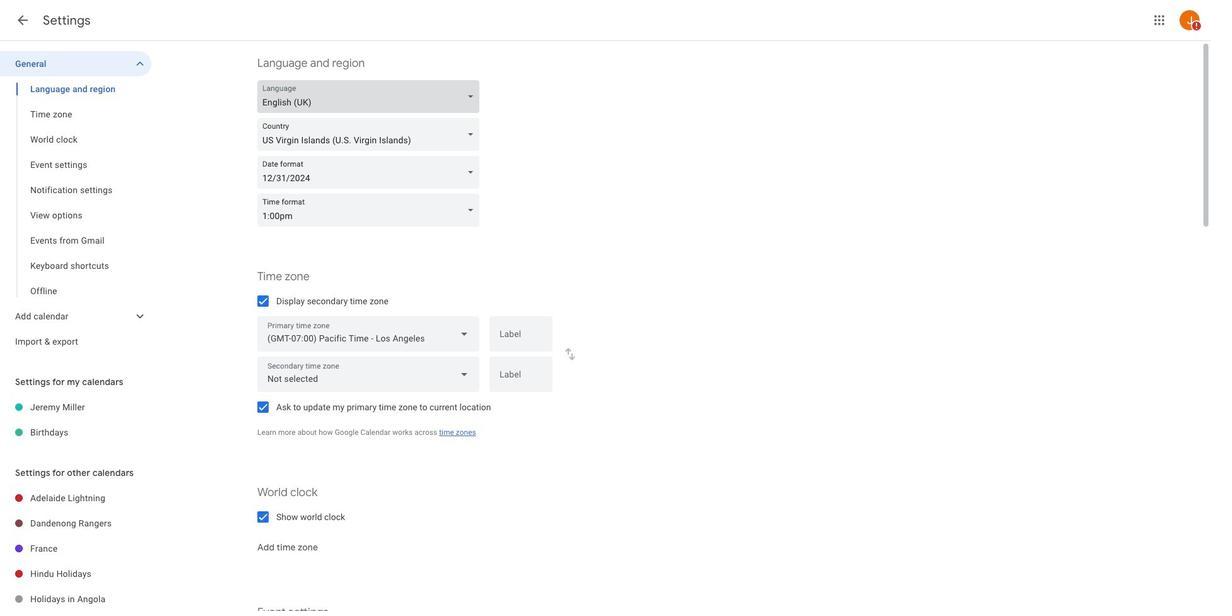 Task type: describe. For each thing, give the bounding box(es) containing it.
holidays in angola tree item
[[0, 586, 151, 611]]

adelaide lightning tree item
[[0, 485, 151, 511]]

jeremy miller tree item
[[0, 395, 151, 420]]

1 tree from the top
[[0, 51, 151, 354]]

general tree item
[[0, 51, 151, 76]]

Label for primary time zone. text field
[[500, 330, 543, 347]]

Label for secondary time zone. text field
[[500, 370, 543, 388]]

hindu holidays tree item
[[0, 561, 151, 586]]



Task type: locate. For each thing, give the bounding box(es) containing it.
go back image
[[15, 13, 30, 28]]

group
[[0, 76, 151, 304]]

heading
[[43, 13, 91, 28]]

dandenong rangers tree item
[[0, 511, 151, 536]]

1 vertical spatial tree
[[0, 395, 151, 445]]

2 tree from the top
[[0, 395, 151, 445]]

tree
[[0, 51, 151, 354], [0, 395, 151, 445], [0, 485, 151, 611]]

birthdays tree item
[[0, 420, 151, 445]]

2 vertical spatial tree
[[0, 485, 151, 611]]

3 tree from the top
[[0, 485, 151, 611]]

france tree item
[[0, 536, 151, 561]]

0 vertical spatial tree
[[0, 51, 151, 354]]

None field
[[258, 80, 485, 113], [258, 118, 485, 151], [258, 156, 485, 189], [258, 194, 485, 227], [258, 316, 480, 352], [258, 357, 480, 392], [258, 80, 485, 113], [258, 118, 485, 151], [258, 156, 485, 189], [258, 194, 485, 227], [258, 316, 480, 352], [258, 357, 480, 392]]



Task type: vqa. For each thing, say whether or not it's contained in the screenshot.
'field'
yes



